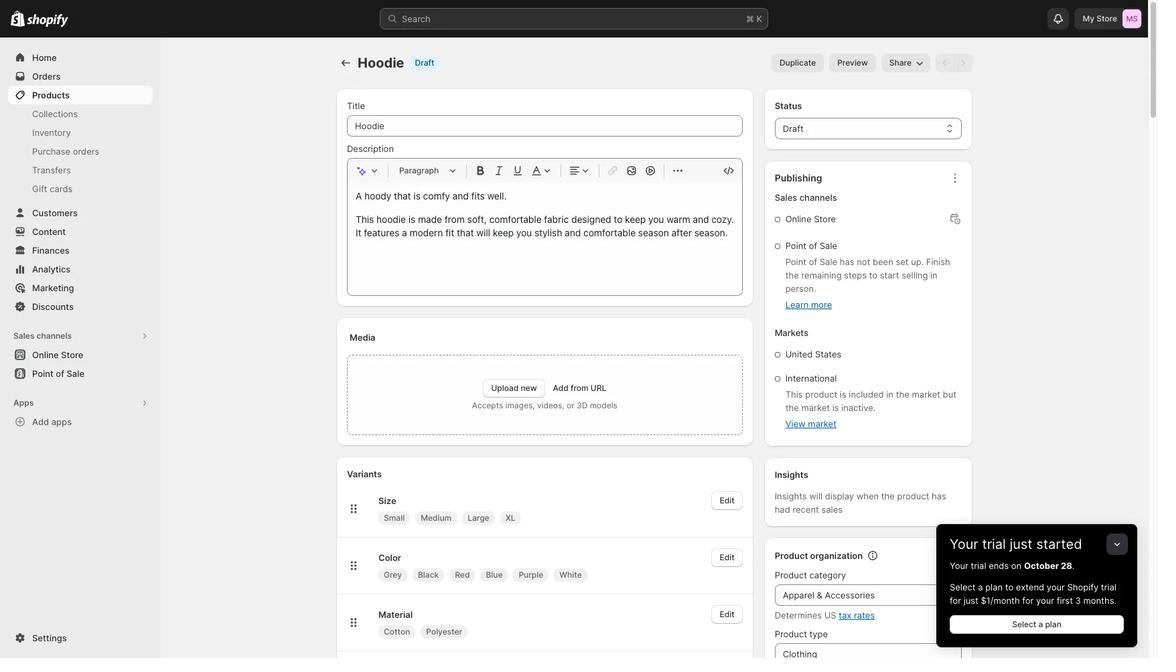Task type: describe. For each thing, give the bounding box(es) containing it.
online store link
[[8, 346, 153, 365]]

this product is included in the market but the market is inactive. view market
[[786, 389, 957, 429]]

share button
[[882, 54, 931, 72]]

finish
[[927, 257, 951, 267]]

online store inside button
[[32, 350, 83, 360]]

0 vertical spatial your
[[1047, 582, 1065, 593]]

my store image
[[1123, 9, 1142, 28]]

sales channels button
[[8, 327, 153, 346]]

in inside this product is included in the market but the market is inactive. view market
[[887, 389, 894, 400]]

a for select a plan to extend your shopify trial for just $1/month for your first 3 months.
[[978, 582, 983, 593]]

product for product organization
[[775, 551, 808, 561]]

upload
[[491, 383, 519, 393]]

the inside insights will display when the product has had recent sales
[[882, 491, 895, 502]]

status
[[775, 101, 802, 111]]

preview button
[[830, 54, 876, 72]]

finances link
[[8, 241, 153, 260]]

material
[[379, 610, 413, 620]]

purchase orders
[[32, 146, 99, 157]]

Product type text field
[[775, 644, 962, 659]]

0 vertical spatial channels
[[800, 192, 837, 203]]

large
[[468, 513, 490, 523]]

select a plan to extend your shopify trial for just $1/month for your first 3 months.
[[950, 582, 1117, 606]]

product for product category
[[775, 570, 807, 581]]

the right 'included'
[[896, 389, 910, 400]]

products link
[[8, 86, 153, 105]]

store inside button
[[61, 350, 83, 360]]

xl
[[506, 513, 516, 523]]

home link
[[8, 48, 153, 67]]

share
[[890, 58, 912, 68]]

edit button for size
[[712, 492, 743, 511]]

this
[[786, 389, 803, 400]]

home
[[32, 52, 57, 63]]

0 vertical spatial sales channels
[[775, 192, 837, 203]]

apps
[[51, 417, 72, 427]]

edit button for color
[[712, 549, 743, 568]]

inventory link
[[8, 123, 153, 142]]

0 horizontal spatial shopify image
[[11, 11, 25, 27]]

october
[[1024, 561, 1059, 572]]

collections link
[[8, 105, 153, 123]]

0 vertical spatial store
[[1097, 13, 1118, 23]]

purchase
[[32, 146, 70, 157]]

category
[[810, 570, 847, 581]]

customers
[[32, 208, 78, 218]]

size
[[379, 496, 396, 507]]

insights for insights will display when the product has had recent sales
[[775, 491, 807, 502]]

view
[[786, 419, 806, 429]]

next image
[[957, 56, 970, 70]]

selling
[[902, 270, 928, 281]]

trial for ends
[[971, 561, 987, 572]]

edit for material
[[720, 610, 735, 620]]

customers link
[[8, 204, 153, 222]]

1 horizontal spatial point of sale
[[786, 241, 838, 251]]

select for select a plan to extend your shopify trial for just $1/month for your first 3 months.
[[950, 582, 976, 593]]

edit for size
[[720, 496, 735, 506]]

previous image
[[939, 56, 952, 70]]

transfers link
[[8, 161, 153, 180]]

purchase orders link
[[8, 142, 153, 161]]

0 vertical spatial of
[[809, 241, 818, 251]]

28
[[1061, 561, 1073, 572]]

red
[[455, 570, 470, 580]]

online store button
[[0, 346, 161, 365]]

hoodie
[[358, 55, 404, 71]]

channels inside sales channels "button"
[[37, 331, 72, 341]]

paragraph button
[[394, 163, 461, 179]]

product inside insights will display when the product has had recent sales
[[898, 491, 930, 502]]

upload new
[[491, 383, 537, 393]]

select a plan link
[[950, 616, 1124, 635]]

trial inside select a plan to extend your shopify trial for just $1/month for your first 3 months.
[[1101, 582, 1117, 593]]

first
[[1057, 596, 1073, 606]]

black
[[418, 570, 439, 580]]

select a plan
[[1013, 620, 1062, 630]]

just inside dropdown button
[[1010, 537, 1033, 553]]

point of sale button
[[0, 365, 161, 383]]

type
[[810, 629, 828, 640]]

months.
[[1084, 596, 1117, 606]]

united states
[[786, 349, 842, 360]]

point of sale link
[[8, 365, 153, 383]]

purple
[[519, 570, 544, 580]]

determines us tax rates
[[775, 610, 875, 621]]

organization
[[810, 551, 863, 561]]

shopify
[[1068, 582, 1099, 593]]

marketing link
[[8, 279, 153, 297]]

recent
[[793, 505, 819, 515]]

1 vertical spatial market
[[802, 403, 830, 413]]

product for product type
[[775, 629, 807, 640]]

start
[[880, 270, 900, 281]]

your trial just started element
[[937, 559, 1138, 648]]

2 for from the left
[[1023, 596, 1034, 606]]

preview
[[838, 58, 868, 68]]

trial for just
[[983, 537, 1006, 553]]

add for add from url
[[553, 383, 569, 393]]

1 for from the left
[[950, 596, 962, 606]]

publishing
[[775, 172, 822, 184]]

duplicate
[[780, 58, 816, 68]]

analytics link
[[8, 260, 153, 279]]

medium
[[421, 513, 452, 523]]

apps button
[[8, 394, 153, 413]]

marketing
[[32, 283, 74, 293]]

cotton
[[384, 627, 410, 637]]

.
[[1073, 561, 1075, 572]]

paragraph
[[399, 165, 439, 176]]

started
[[1037, 537, 1082, 553]]

point inside point of sale has not been set up. finish the remaining steps to start selling in person. learn more
[[786, 257, 807, 267]]

person.
[[786, 283, 817, 294]]

⌘
[[746, 13, 754, 24]]

but
[[943, 389, 957, 400]]

0 vertical spatial sale
[[820, 241, 838, 251]]

to inside select a plan to extend your shopify trial for just $1/month for your first 3 months.
[[1006, 582, 1014, 593]]

your trial just started button
[[937, 525, 1138, 553]]

finances
[[32, 245, 70, 256]]

Product category text field
[[775, 585, 962, 606]]

set
[[896, 257, 909, 267]]

tax
[[839, 610, 852, 621]]

1 horizontal spatial online
[[786, 214, 812, 224]]

0 vertical spatial online store
[[786, 214, 836, 224]]

cards
[[50, 184, 73, 194]]

determines
[[775, 610, 822, 621]]

sale inside button
[[67, 369, 84, 379]]

small
[[384, 513, 405, 523]]

insights will display when the product has had recent sales
[[775, 491, 947, 515]]

plan for select a plan to extend your shopify trial for just $1/month for your first 3 months.
[[986, 582, 1003, 593]]

content link
[[8, 222, 153, 241]]

select for select a plan
[[1013, 620, 1037, 630]]



Task type: vqa. For each thing, say whether or not it's contained in the screenshot.
2
no



Task type: locate. For each thing, give the bounding box(es) containing it.
shopify image
[[11, 11, 25, 27], [27, 14, 69, 27]]

plan inside select a plan to extend your shopify trial for just $1/month for your first 3 months.
[[986, 582, 1003, 593]]

insights for insights
[[775, 470, 809, 480]]

edit
[[720, 496, 735, 506], [720, 553, 735, 563], [720, 610, 735, 620]]

the right "when"
[[882, 491, 895, 502]]

your for your trial just started
[[950, 537, 979, 553]]

select down select a plan to extend your shopify trial for just $1/month for your first 3 months.
[[1013, 620, 1037, 630]]

insights inside insights will display when the product has had recent sales
[[775, 491, 807, 502]]

0 vertical spatial product
[[806, 389, 838, 400]]

your trial ends on october 28 .
[[950, 561, 1075, 572]]

1 vertical spatial point
[[786, 257, 807, 267]]

to up $1/month
[[1006, 582, 1014, 593]]

0 horizontal spatial in
[[887, 389, 894, 400]]

your left first
[[1037, 596, 1055, 606]]

market left but
[[912, 389, 941, 400]]

content
[[32, 226, 66, 237]]

sales channels down discounts
[[13, 331, 72, 341]]

duplicate button
[[772, 54, 824, 72]]

blue
[[486, 570, 503, 580]]

just inside select a plan to extend your shopify trial for just $1/month for your first 3 months.
[[964, 596, 979, 606]]

0 vertical spatial point
[[786, 241, 807, 251]]

is up inactive.
[[840, 389, 847, 400]]

add left from
[[553, 383, 569, 393]]

add apps button
[[8, 413, 153, 432]]

1 vertical spatial store
[[814, 214, 836, 224]]

0 horizontal spatial store
[[61, 350, 83, 360]]

1 vertical spatial just
[[964, 596, 979, 606]]

of inside point of sale has not been set up. finish the remaining steps to start selling in person. learn more
[[809, 257, 818, 267]]

1 vertical spatial of
[[809, 257, 818, 267]]

just left $1/month
[[964, 596, 979, 606]]

draft for status
[[783, 123, 804, 134]]

plan up $1/month
[[986, 582, 1003, 593]]

gift cards
[[32, 184, 73, 194]]

online inside online store link
[[32, 350, 59, 360]]

trial up ends on the bottom right of the page
[[983, 537, 1006, 553]]

2 vertical spatial sale
[[67, 369, 84, 379]]

models
[[590, 401, 618, 411]]

view market link
[[786, 417, 837, 431]]

0 vertical spatial just
[[1010, 537, 1033, 553]]

rates
[[854, 610, 875, 621]]

in right 'included'
[[887, 389, 894, 400]]

1 edit button from the top
[[712, 492, 743, 511]]

0 horizontal spatial online
[[32, 350, 59, 360]]

to inside point of sale has not been set up. finish the remaining steps to start selling in person. learn more
[[869, 270, 878, 281]]

0 vertical spatial point of sale
[[786, 241, 838, 251]]

channels down discounts
[[37, 331, 72, 341]]

to left the start on the right of the page
[[869, 270, 878, 281]]

from
[[571, 383, 589, 393]]

1 vertical spatial sales
[[13, 331, 35, 341]]

2 insights from the top
[[775, 491, 807, 502]]

k
[[757, 13, 763, 24]]

my store
[[1083, 13, 1118, 23]]

sale inside point of sale has not been set up. finish the remaining steps to start selling in person. learn more
[[820, 257, 838, 267]]

for left $1/month
[[950, 596, 962, 606]]

0 horizontal spatial plan
[[986, 582, 1003, 593]]

draft right hoodie
[[415, 58, 435, 68]]

2 vertical spatial of
[[56, 369, 64, 379]]

included
[[849, 389, 884, 400]]

edit button
[[712, 492, 743, 511], [712, 549, 743, 568], [712, 606, 743, 624]]

product up product category
[[775, 551, 808, 561]]

add inside button
[[32, 417, 49, 427]]

0 vertical spatial edit
[[720, 496, 735, 506]]

store
[[1097, 13, 1118, 23], [814, 214, 836, 224], [61, 350, 83, 360]]

product down determines on the bottom of the page
[[775, 629, 807, 640]]

sales channels down publishing
[[775, 192, 837, 203]]

0 horizontal spatial add
[[32, 417, 49, 427]]

0 vertical spatial add
[[553, 383, 569, 393]]

1 vertical spatial to
[[1006, 582, 1014, 593]]

1 vertical spatial insights
[[775, 491, 807, 502]]

2 your from the top
[[950, 561, 969, 572]]

1 vertical spatial select
[[1013, 620, 1037, 630]]

1 horizontal spatial is
[[840, 389, 847, 400]]

your up the your trial ends on october 28 .
[[950, 537, 979, 553]]

1 horizontal spatial add
[[553, 383, 569, 393]]

1 horizontal spatial sales channels
[[775, 192, 837, 203]]

sales down discounts
[[13, 331, 35, 341]]

just up on
[[1010, 537, 1033, 553]]

0 horizontal spatial to
[[869, 270, 878, 281]]

⌘ k
[[746, 13, 763, 24]]

0 horizontal spatial product
[[806, 389, 838, 400]]

in down finish
[[931, 270, 938, 281]]

add for add apps
[[32, 417, 49, 427]]

0 horizontal spatial online store
[[32, 350, 83, 360]]

point of sale inside button
[[32, 369, 84, 379]]

0 vertical spatial online
[[786, 214, 812, 224]]

0 horizontal spatial draft
[[415, 58, 435, 68]]

has
[[840, 257, 855, 267], [932, 491, 947, 502]]

product
[[806, 389, 838, 400], [898, 491, 930, 502]]

0 horizontal spatial point of sale
[[32, 369, 84, 379]]

product down product organization
[[775, 570, 807, 581]]

product
[[775, 551, 808, 561], [775, 570, 807, 581], [775, 629, 807, 640]]

0 horizontal spatial select
[[950, 582, 976, 593]]

your inside dropdown button
[[950, 537, 979, 553]]

is left inactive.
[[833, 403, 839, 413]]

sales channels inside "button"
[[13, 331, 72, 341]]

a inside select a plan to extend your shopify trial for just $1/month for your first 3 months.
[[978, 582, 983, 593]]

0 horizontal spatial for
[[950, 596, 962, 606]]

had
[[775, 505, 790, 515]]

variants
[[347, 469, 382, 480]]

your left ends on the bottom right of the page
[[950, 561, 969, 572]]

of
[[809, 241, 818, 251], [809, 257, 818, 267], [56, 369, 64, 379]]

point of sale up remaining
[[786, 241, 838, 251]]

your for your trial ends on october 28 .
[[950, 561, 969, 572]]

trial inside dropdown button
[[983, 537, 1006, 553]]

market up 'view market' link
[[802, 403, 830, 413]]

in inside point of sale has not been set up. finish the remaining steps to start selling in person. learn more
[[931, 270, 938, 281]]

online store up point of sale button
[[32, 350, 83, 360]]

ends
[[989, 561, 1009, 572]]

plan down first
[[1046, 620, 1062, 630]]

0 vertical spatial trial
[[983, 537, 1006, 553]]

1 vertical spatial plan
[[1046, 620, 1062, 630]]

1 vertical spatial is
[[833, 403, 839, 413]]

accepts
[[472, 401, 503, 411]]

select inside select a plan to extend your shopify trial for just $1/month for your first 3 months.
[[950, 582, 976, 593]]

2 vertical spatial edit button
[[712, 606, 743, 624]]

1 horizontal spatial a
[[1039, 620, 1043, 630]]

market right view
[[808, 419, 837, 429]]

trial up months.
[[1101, 582, 1117, 593]]

the inside point of sale has not been set up. finish the remaining steps to start selling in person. learn more
[[786, 270, 799, 281]]

white
[[560, 570, 582, 580]]

plan
[[986, 582, 1003, 593], [1046, 620, 1062, 630]]

1 vertical spatial product
[[775, 570, 807, 581]]

add from url button
[[553, 383, 607, 393]]

add left the apps
[[32, 417, 49, 427]]

3d
[[577, 401, 588, 411]]

0 vertical spatial sales
[[775, 192, 798, 203]]

0 horizontal spatial sales channels
[[13, 331, 72, 341]]

0 vertical spatial your
[[950, 537, 979, 553]]

1 vertical spatial edit button
[[712, 549, 743, 568]]

discounts
[[32, 302, 74, 312]]

united
[[786, 349, 813, 360]]

edit button for material
[[712, 606, 743, 624]]

2 vertical spatial market
[[808, 419, 837, 429]]

1 vertical spatial edit
[[720, 553, 735, 563]]

product down international
[[806, 389, 838, 400]]

1 horizontal spatial sales
[[775, 192, 798, 203]]

add
[[553, 383, 569, 393], [32, 417, 49, 427]]

up.
[[911, 257, 924, 267]]

draft
[[415, 58, 435, 68], [783, 123, 804, 134]]

1 horizontal spatial store
[[814, 214, 836, 224]]

select down the your trial ends on october 28 .
[[950, 582, 976, 593]]

1 vertical spatial add
[[32, 417, 49, 427]]

new
[[521, 383, 537, 393]]

point of sale has not been set up. finish the remaining steps to start selling in person. learn more
[[786, 257, 951, 310]]

sale
[[820, 241, 838, 251], [820, 257, 838, 267], [67, 369, 84, 379]]

for down the extend
[[1023, 596, 1034, 606]]

2 vertical spatial edit
[[720, 610, 735, 620]]

draft down status
[[783, 123, 804, 134]]

of inside button
[[56, 369, 64, 379]]

point of sale
[[786, 241, 838, 251], [32, 369, 84, 379]]

or
[[567, 401, 575, 411]]

a for select a plan
[[1039, 620, 1043, 630]]

0 vertical spatial in
[[931, 270, 938, 281]]

store down publishing
[[814, 214, 836, 224]]

store right my
[[1097, 13, 1118, 23]]

1 insights from the top
[[775, 470, 809, 480]]

1 horizontal spatial just
[[1010, 537, 1033, 553]]

online down publishing
[[786, 214, 812, 224]]

1 vertical spatial draft
[[783, 123, 804, 134]]

learn
[[786, 300, 809, 310]]

inventory
[[32, 127, 71, 138]]

insights
[[775, 470, 809, 480], [775, 491, 807, 502]]

products
[[32, 90, 70, 101]]

display
[[825, 491, 854, 502]]

point inside point of sale link
[[32, 369, 54, 379]]

1 horizontal spatial online store
[[786, 214, 836, 224]]

1 vertical spatial trial
[[971, 561, 987, 572]]

extend
[[1016, 582, 1045, 593]]

product category
[[775, 570, 847, 581]]

Title text field
[[347, 115, 743, 137]]

0 vertical spatial product
[[775, 551, 808, 561]]

point up apps
[[32, 369, 54, 379]]

your
[[1047, 582, 1065, 593], [1037, 596, 1055, 606]]

us
[[825, 610, 837, 621]]

2 product from the top
[[775, 570, 807, 581]]

steps
[[844, 270, 867, 281]]

point up person.
[[786, 257, 807, 267]]

a down select a plan to extend your shopify trial for just $1/month for your first 3 months.
[[1039, 620, 1043, 630]]

1 vertical spatial online store
[[32, 350, 83, 360]]

has inside point of sale has not been set up. finish the remaining steps to start selling in person. learn more
[[840, 257, 855, 267]]

0 horizontal spatial has
[[840, 257, 855, 267]]

the up person.
[[786, 270, 799, 281]]

tax rates link
[[839, 610, 875, 621]]

1 horizontal spatial plan
[[1046, 620, 1062, 630]]

3 product from the top
[[775, 629, 807, 640]]

1 horizontal spatial channels
[[800, 192, 837, 203]]

polyester
[[426, 627, 462, 637]]

store up point of sale button
[[61, 350, 83, 360]]

has inside insights will display when the product has had recent sales
[[932, 491, 947, 502]]

edit for color
[[720, 553, 735, 563]]

1 vertical spatial channels
[[37, 331, 72, 341]]

sales inside sales channels "button"
[[13, 331, 35, 341]]

images,
[[506, 401, 535, 411]]

product organization
[[775, 551, 863, 561]]

0 vertical spatial market
[[912, 389, 941, 400]]

2 edit from the top
[[720, 553, 735, 563]]

0 vertical spatial to
[[869, 270, 878, 281]]

1 vertical spatial a
[[1039, 620, 1043, 630]]

0 vertical spatial draft
[[415, 58, 435, 68]]

1 vertical spatial your
[[1037, 596, 1055, 606]]

1 horizontal spatial draft
[[783, 123, 804, 134]]

sales down publishing
[[775, 192, 798, 203]]

0 horizontal spatial is
[[833, 403, 839, 413]]

0 vertical spatial plan
[[986, 582, 1003, 593]]

settings link
[[8, 629, 153, 648]]

2 vertical spatial point
[[32, 369, 54, 379]]

gift
[[32, 184, 47, 194]]

product right "when"
[[898, 491, 930, 502]]

online store down publishing
[[786, 214, 836, 224]]

1 horizontal spatial select
[[1013, 620, 1037, 630]]

the down this on the bottom right
[[786, 403, 799, 413]]

a
[[978, 582, 983, 593], [1039, 620, 1043, 630]]

1 your from the top
[[950, 537, 979, 553]]

1 horizontal spatial to
[[1006, 582, 1014, 593]]

2 edit button from the top
[[712, 549, 743, 568]]

3 edit button from the top
[[712, 606, 743, 624]]

channels down publishing
[[800, 192, 837, 203]]

online up point of sale button
[[32, 350, 59, 360]]

0 vertical spatial has
[[840, 257, 855, 267]]

videos,
[[537, 401, 565, 411]]

product type
[[775, 629, 828, 640]]

0 vertical spatial select
[[950, 582, 976, 593]]

2 vertical spatial trial
[[1101, 582, 1117, 593]]

1 horizontal spatial shopify image
[[27, 14, 69, 27]]

1 vertical spatial point of sale
[[32, 369, 84, 379]]

point up remaining
[[786, 241, 807, 251]]

0 vertical spatial insights
[[775, 470, 809, 480]]

0 vertical spatial is
[[840, 389, 847, 400]]

when
[[857, 491, 879, 502]]

transfers
[[32, 165, 71, 176]]

search
[[402, 13, 431, 24]]

3 edit from the top
[[720, 610, 735, 620]]

in
[[931, 270, 938, 281], [887, 389, 894, 400]]

2 vertical spatial product
[[775, 629, 807, 640]]

1 vertical spatial in
[[887, 389, 894, 400]]

add apps
[[32, 417, 72, 427]]

select
[[950, 582, 976, 593], [1013, 620, 1037, 630]]

select inside the select a plan link
[[1013, 620, 1037, 630]]

0 horizontal spatial sales
[[13, 331, 35, 341]]

markets
[[775, 328, 809, 338]]

0 horizontal spatial a
[[978, 582, 983, 593]]

not
[[857, 257, 871, 267]]

product inside this product is included in the market but the market is inactive. view market
[[806, 389, 838, 400]]

to
[[869, 270, 878, 281], [1006, 582, 1014, 593]]

description
[[347, 143, 394, 154]]

trial left ends on the bottom right of the page
[[971, 561, 987, 572]]

1 vertical spatial your
[[950, 561, 969, 572]]

point of sale down online store button
[[32, 369, 84, 379]]

sales
[[822, 505, 843, 515]]

online
[[786, 214, 812, 224], [32, 350, 59, 360]]

1 vertical spatial has
[[932, 491, 947, 502]]

1 horizontal spatial in
[[931, 270, 938, 281]]

0 vertical spatial a
[[978, 582, 983, 593]]

0 horizontal spatial channels
[[37, 331, 72, 341]]

media
[[350, 332, 376, 343]]

1 edit from the top
[[720, 496, 735, 506]]

plan for select a plan
[[1046, 620, 1062, 630]]

trial
[[983, 537, 1006, 553], [971, 561, 987, 572], [1101, 582, 1117, 593]]

1 product from the top
[[775, 551, 808, 561]]

1 vertical spatial sale
[[820, 257, 838, 267]]

0 horizontal spatial just
[[964, 596, 979, 606]]

1 horizontal spatial has
[[932, 491, 947, 502]]

2 vertical spatial store
[[61, 350, 83, 360]]

your up first
[[1047, 582, 1065, 593]]

analytics
[[32, 264, 71, 275]]

a up $1/month
[[978, 582, 983, 593]]

url
[[591, 383, 607, 393]]

draft for hoodie
[[415, 58, 435, 68]]



